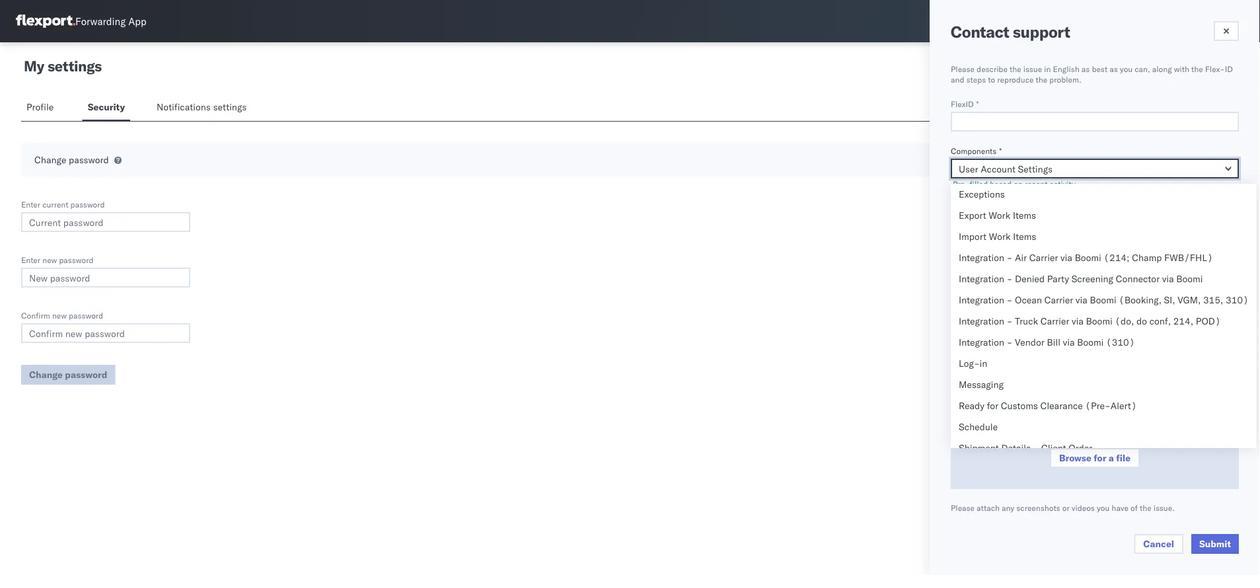 Task type: describe. For each thing, give the bounding box(es) containing it.
what is the severity of this issue?
[[951, 203, 1071, 213]]

messaging
[[959, 379, 1004, 390]]

continue
[[993, 234, 1029, 246]]

a right there
[[981, 332, 985, 342]]

new for confirm
[[52, 310, 67, 320]]

vgm,
[[1178, 294, 1202, 306]]

password for confirm new password
[[69, 310, 103, 320]]

settings for my settings
[[48, 57, 102, 75]]

support
[[1014, 22, 1071, 42]]

is for blocking
[[990, 218, 997, 230]]

change password
[[34, 154, 109, 166]]

this up (214;
[[1112, 234, 1128, 246]]

flexid *
[[951, 99, 980, 109]]

does
[[951, 262, 970, 272]]

customs
[[1002, 400, 1039, 412]]

attachment
[[951, 390, 994, 400]]

* up connector
[[1142, 262, 1145, 272]]

carrier for ocean
[[1045, 294, 1074, 306]]

via for (do,
[[1072, 315, 1084, 327]]

browse
[[1060, 452, 1092, 464]]

password for enter current password
[[70, 199, 105, 209]]

User Account Settings text field
[[951, 159, 1240, 179]]

attachment (optional)
[[951, 390, 1037, 400]]

contact
[[951, 22, 1010, 42]]

that
[[1065, 218, 1082, 230]]

log-
[[959, 358, 980, 369]]

file inside button
[[1117, 452, 1131, 464]]

(310)
[[1107, 337, 1136, 348]]

notifications
[[157, 101, 211, 113]]

task
[[1045, 218, 1063, 230]]

and
[[951, 74, 965, 84]]

or right the past
[[1133, 218, 1142, 230]]

confirm new password
[[21, 310, 103, 320]]

order
[[1069, 442, 1093, 454]]

this is blocking a task that is past due or due soon.
[[970, 218, 1185, 230]]

(do,
[[1116, 315, 1135, 327]]

1 horizontal spatial have
[[1112, 503, 1129, 513]]

along
[[1153, 64, 1173, 74]]

english
[[1054, 64, 1080, 74]]

carrier for air
[[1030, 252, 1059, 263]]

please attach any screenshots or videos you have of the issue.
[[951, 503, 1175, 513]]

2 as from the left
[[1110, 64, 1119, 74]]

a up order
[[1072, 430, 1077, 442]]

i.e.
[[951, 307, 963, 317]]

my
[[24, 57, 44, 75]]

0 vertical spatial file
[[1079, 430, 1092, 442]]

settings for notifications settings
[[213, 101, 247, 113]]

screenshots
[[1017, 503, 1061, 513]]

id
[[1226, 64, 1234, 74]]

(214;
[[1104, 252, 1130, 263]]

severity
[[994, 203, 1022, 213]]

boomi up vgm,
[[1177, 273, 1204, 285]]

log-in
[[959, 358, 988, 369]]

- left client
[[1034, 442, 1040, 454]]

2 due from the left
[[1144, 218, 1160, 230]]

boomi for (do,
[[1087, 315, 1113, 327]]

the left problem.
[[1036, 74, 1048, 84]]

drag
[[1106, 430, 1124, 442]]

to
[[989, 74, 996, 84]]

charges.
[[1202, 307, 1232, 317]]

flexport. image
[[16, 15, 75, 28]]

* right "components"
[[1000, 146, 1002, 156]]

working,
[[1032, 234, 1068, 246]]

0 horizontal spatial have
[[987, 262, 1004, 272]]

(booking,
[[1120, 294, 1162, 306]]

problem.
[[1050, 74, 1082, 84]]

integration for integration - denied party screening connector via boomi
[[959, 273, 1005, 285]]

integration - ocean carrier via boomi (booking, si, vgm, 315, 310)
[[959, 294, 1249, 306]]

no for there
[[970, 362, 982, 374]]

confirm
[[21, 310, 50, 320]]

any
[[1002, 503, 1015, 513]]

2 could from the left
[[1116, 307, 1136, 317]]

vendor
[[1016, 337, 1045, 348]]

profile button
[[21, 95, 61, 121]]

clearance
[[1041, 400, 1083, 412]]

export work items
[[959, 210, 1037, 221]]

New password password field
[[21, 268, 190, 288]]

work for export
[[989, 210, 1011, 221]]

ocean
[[1016, 294, 1043, 306]]

integration - truck carrier via boomi (do, do conf, 214, pod)
[[959, 315, 1222, 327]]

or left drag
[[1095, 430, 1103, 442]]

with inside please describe the issue in english as best as you can, along with the flex-id and steps to reproduce the problem.
[[1175, 64, 1190, 74]]

new for enter
[[42, 255, 57, 265]]

boomi for (214;
[[1075, 252, 1102, 263]]

- for truck
[[1007, 315, 1013, 327]]

browse for a file
[[1060, 452, 1131, 464]]

can
[[975, 234, 990, 246]]

my settings
[[24, 57, 102, 75]]

work for import
[[990, 231, 1011, 242]]

Confirm new password password field
[[21, 323, 190, 343]]

* right flexid
[[977, 99, 980, 109]]

connector
[[1117, 273, 1160, 285]]

contact support
[[951, 22, 1071, 42]]

import work items
[[959, 231, 1037, 242]]

this
[[970, 218, 988, 230]]

does this have financial or compliance implications? *
[[951, 262, 1145, 272]]

air
[[1016, 252, 1028, 263]]

this right i.e.
[[965, 307, 978, 317]]

via for (310)
[[1064, 337, 1075, 348]]

screening
[[1072, 273, 1114, 285]]

pod)
[[1197, 315, 1222, 327]]

cancel
[[1144, 538, 1175, 550]]

items for import work items
[[1014, 231, 1037, 242]]

ready for customs clearance (pre-alert)
[[959, 400, 1137, 412]]

implications?
[[1092, 262, 1140, 272]]

denied
[[1016, 273, 1045, 285]]

is
[[951, 332, 958, 342]]

client
[[1042, 442, 1067, 454]]

integration - air carrier via boomi (214; champ fwb/fhl)
[[959, 252, 1214, 263]]

carrier for truck
[[1041, 315, 1070, 327]]



Task type: locate. For each thing, give the bounding box(es) containing it.
1 horizontal spatial due
[[1144, 218, 1160, 230]]

items for export work items
[[1013, 210, 1037, 221]]

security
[[88, 101, 125, 113]]

password right change
[[69, 154, 109, 166]]

1 vertical spatial please
[[951, 503, 975, 513]]

settings
[[48, 57, 102, 75], [213, 101, 247, 113]]

app
[[128, 15, 147, 27]]

forwarding app
[[75, 15, 147, 27]]

integration down can
[[959, 252, 1005, 263]]

0 horizontal spatial settings
[[48, 57, 102, 75]]

as right best
[[1110, 64, 1119, 74]]

boomi for (310)
[[1078, 337, 1104, 348]]

*
[[977, 99, 980, 109], [1000, 146, 1002, 156], [1142, 262, 1145, 272], [1070, 332, 1072, 342]]

items
[[1013, 210, 1037, 221], [1014, 231, 1037, 242]]

1 integration from the top
[[959, 252, 1005, 263]]

issue up champ at the right top
[[1130, 234, 1152, 246]]

items down blocking
[[1014, 231, 1037, 242]]

1 vertical spatial in
[[980, 358, 988, 369]]

a
[[1038, 218, 1043, 230], [981, 332, 985, 342], [1072, 430, 1077, 442], [1109, 452, 1115, 464]]

flex-
[[1206, 64, 1226, 74]]

boomi up i.e. this issue could affect customs release or could cause demurrage charges.
[[1091, 294, 1117, 306]]

1 vertical spatial file
[[1117, 452, 1131, 464]]

the up reproduce
[[1010, 64, 1022, 74]]

310)
[[1226, 294, 1249, 306]]

0 vertical spatial have
[[987, 262, 1004, 272]]

submit button
[[1192, 534, 1240, 554]]

new
[[42, 255, 57, 265], [52, 310, 67, 320]]

work
[[989, 210, 1011, 221], [990, 231, 1011, 242]]

1 vertical spatial enter
[[21, 255, 40, 265]]

please for please attach any screenshots or videos you have of the issue.
[[951, 503, 975, 513]]

describe
[[977, 64, 1008, 74]]

for for a
[[1094, 452, 1107, 464]]

new right confirm
[[52, 310, 67, 320]]

2 vertical spatial carrier
[[1041, 315, 1070, 327]]

2 no from the top
[[970, 362, 982, 374]]

0 horizontal spatial in
[[980, 358, 988, 369]]

- left air
[[1007, 252, 1013, 263]]

schedule
[[959, 421, 998, 433]]

have
[[987, 262, 1004, 272], [1112, 503, 1129, 513]]

1 due from the left
[[1115, 218, 1131, 230]]

what
[[951, 203, 970, 213]]

the down exceptions
[[981, 203, 992, 213]]

it
[[1127, 430, 1132, 442]]

2 horizontal spatial is
[[1085, 218, 1092, 230]]

on
[[1014, 179, 1023, 189]]

1 vertical spatial of
[[1131, 503, 1138, 513]]

1 vertical spatial yes
[[970, 346, 984, 358]]

password up new password password field
[[59, 255, 94, 265]]

1 no from the top
[[970, 293, 982, 304]]

as
[[1082, 64, 1090, 74], [1110, 64, 1119, 74]]

0 vertical spatial carrier
[[1030, 252, 1059, 263]]

1 vertical spatial you
[[1098, 503, 1110, 513]]

0 horizontal spatial with
[[1092, 234, 1110, 246]]

forwarding app link
[[16, 15, 147, 28]]

0 vertical spatial enter
[[21, 199, 40, 209]]

(pre-
[[1086, 400, 1111, 412]]

0 vertical spatial items
[[1013, 210, 1037, 221]]

of up blocking
[[1024, 203, 1031, 213]]

1 vertical spatial issue
[[1130, 234, 1152, 246]]

0 vertical spatial yes
[[970, 277, 984, 289]]

items up the 'continue'
[[1013, 210, 1037, 221]]

a down drag
[[1109, 452, 1115, 464]]

0 vertical spatial work
[[989, 210, 1011, 221]]

i
[[970, 234, 973, 246]]

integration up log-in
[[959, 337, 1005, 348]]

0 horizontal spatial as
[[1082, 64, 1090, 74]]

1 vertical spatial have
[[1112, 503, 1129, 513]]

carrier up available?
[[1041, 315, 1070, 327]]

of left issue.
[[1131, 503, 1138, 513]]

present.
[[1155, 234, 1189, 246]]

attach
[[977, 503, 1000, 513]]

reproduce
[[998, 74, 1034, 84]]

or up denied
[[1040, 262, 1047, 272]]

security button
[[82, 95, 130, 121]]

for inside list box
[[988, 400, 999, 412]]

enter
[[21, 199, 40, 209], [21, 255, 40, 265]]

integration up there
[[959, 315, 1005, 327]]

1 vertical spatial new
[[52, 310, 67, 320]]

please inside please describe the issue in english as best as you can, along with the flex-id and steps to reproduce the problem.
[[951, 64, 975, 74]]

demurrage
[[1161, 307, 1200, 317]]

work up import work items
[[989, 210, 1011, 221]]

via
[[1061, 252, 1073, 263], [1163, 273, 1175, 285], [1076, 294, 1088, 306], [1072, 315, 1084, 327], [1064, 337, 1075, 348]]

issue up "workaround"
[[980, 307, 999, 317]]

integration for integration - truck carrier via boomi (do, do conf, 214, pod)
[[959, 315, 1005, 327]]

issue up reproduce
[[1024, 64, 1043, 74]]

is right 'that' at top right
[[1085, 218, 1092, 230]]

boomi down integration - ocean carrier via boomi (booking, si, vgm, 315, 310)
[[1087, 315, 1113, 327]]

enter current password
[[21, 199, 105, 209]]

0 horizontal spatial for
[[988, 400, 999, 412]]

with right the along
[[1175, 64, 1190, 74]]

a left task
[[1038, 218, 1043, 230]]

1 vertical spatial items
[[1014, 231, 1037, 242]]

profile
[[26, 101, 54, 113]]

shipment details - client order
[[959, 442, 1093, 454]]

integration for integration - ocean carrier via boomi (booking, si, vgm, 315, 310)
[[959, 294, 1005, 306]]

0 vertical spatial of
[[1024, 203, 1031, 213]]

0 vertical spatial in
[[1045, 64, 1052, 74]]

0 horizontal spatial due
[[1115, 218, 1131, 230]]

best
[[1093, 64, 1108, 74]]

boomi down "even"
[[1075, 252, 1102, 263]]

alert)
[[1111, 400, 1137, 412]]

1 vertical spatial work
[[990, 231, 1011, 242]]

* right the bill
[[1070, 332, 1072, 342]]

no for this
[[970, 293, 982, 304]]

2 yes from the top
[[970, 346, 984, 358]]

choose
[[1038, 430, 1070, 442]]

no
[[970, 293, 982, 304], [970, 362, 982, 374]]

0 vertical spatial issue
[[1024, 64, 1043, 74]]

2 integration from the top
[[959, 273, 1005, 285]]

work down blocking
[[990, 231, 1011, 242]]

new down current
[[42, 255, 57, 265]]

1 horizontal spatial could
[[1116, 307, 1136, 317]]

1 horizontal spatial of
[[1131, 503, 1138, 513]]

export
[[959, 210, 987, 221]]

0 vertical spatial you
[[1121, 64, 1133, 74]]

settings inside button
[[213, 101, 247, 113]]

0 horizontal spatial is
[[972, 203, 979, 213]]

enter up confirm
[[21, 255, 40, 265]]

- left the ocean
[[1007, 294, 1013, 306]]

notifications settings
[[157, 101, 247, 113]]

due
[[1115, 218, 1131, 230], [1144, 218, 1160, 230]]

password up current password password field
[[70, 199, 105, 209]]

could left do
[[1116, 307, 1136, 317]]

via for (booking,
[[1076, 294, 1088, 306]]

party
[[1048, 273, 1070, 285]]

Current password password field
[[21, 212, 190, 232]]

1 horizontal spatial you
[[1121, 64, 1133, 74]]

components
[[951, 146, 997, 156]]

in inside please describe the issue in english as best as you can, along with the flex-id and steps to reproduce the problem.
[[1045, 64, 1052, 74]]

enter for enter current password
[[21, 199, 40, 209]]

enter new password
[[21, 255, 94, 265]]

3 integration from the top
[[959, 294, 1005, 306]]

315,
[[1204, 294, 1224, 306]]

no up there
[[970, 293, 982, 304]]

1 horizontal spatial issue
[[1024, 64, 1043, 74]]

boomi down the integration - truck carrier via boomi (do, do conf, 214, pod)
[[1078, 337, 1104, 348]]

the left issue.
[[1141, 503, 1152, 513]]

1 yes from the top
[[970, 277, 984, 289]]

enter left current
[[21, 199, 40, 209]]

issue inside please describe the issue in english as best as you can, along with the flex-id and steps to reproduce the problem.
[[1024, 64, 1043, 74]]

- down 'financial'
[[1007, 273, 1013, 285]]

have left 'financial'
[[987, 262, 1004, 272]]

you left can,
[[1121, 64, 1133, 74]]

this left issue?
[[1034, 203, 1047, 213]]

1 horizontal spatial file
[[1117, 452, 1131, 464]]

4 integration from the top
[[959, 315, 1005, 327]]

1 vertical spatial with
[[1092, 234, 1110, 246]]

import
[[959, 231, 987, 242]]

- for air
[[1007, 252, 1013, 263]]

carrier down working,
[[1030, 252, 1059, 263]]

None text field
[[951, 112, 1240, 132]]

or down integration - ocean carrier via boomi (booking, si, vgm, 315, 310)
[[1107, 307, 1114, 317]]

1 could from the left
[[1001, 307, 1021, 317]]

yes down can
[[970, 277, 984, 289]]

1 vertical spatial settings
[[213, 101, 247, 113]]

here
[[1135, 430, 1153, 442]]

2 horizontal spatial issue
[[1130, 234, 1152, 246]]

as left best
[[1082, 64, 1090, 74]]

cancel button
[[1135, 534, 1184, 554]]

or
[[1133, 218, 1142, 230], [1040, 262, 1047, 272], [1107, 307, 1114, 317], [1095, 430, 1103, 442], [1063, 503, 1070, 513]]

carrier up customs
[[1045, 294, 1074, 306]]

214,
[[1174, 315, 1194, 327]]

settings right "notifications"
[[213, 101, 247, 113]]

password up confirm new password password field
[[69, 310, 103, 320]]

boomi for (booking,
[[1091, 294, 1117, 306]]

for for customs
[[988, 400, 999, 412]]

0 vertical spatial no
[[970, 293, 982, 304]]

integration for integration - air carrier via boomi (214; champ fwb/fhl)
[[959, 252, 1005, 263]]

integration - denied party screening connector via boomi
[[959, 273, 1204, 285]]

1 horizontal spatial in
[[1045, 64, 1052, 74]]

bill
[[1048, 337, 1061, 348]]

1 horizontal spatial settings
[[213, 101, 247, 113]]

please left attach
[[951, 503, 975, 513]]

forwarding
[[75, 15, 126, 27]]

0 horizontal spatial issue
[[980, 307, 999, 317]]

2 work from the top
[[990, 231, 1011, 242]]

1 horizontal spatial is
[[990, 218, 997, 230]]

a inside button
[[1109, 452, 1115, 464]]

for inside button
[[1094, 452, 1107, 464]]

yes down there
[[970, 346, 984, 358]]

integration - vendor bill via boomi (310)
[[959, 337, 1136, 348]]

1 horizontal spatial as
[[1110, 64, 1119, 74]]

this right the does
[[972, 262, 985, 272]]

1 vertical spatial no
[[970, 362, 982, 374]]

integration down the does
[[959, 273, 1005, 285]]

soon.
[[1162, 218, 1185, 230]]

yes for there
[[970, 346, 984, 358]]

0 vertical spatial settings
[[48, 57, 102, 75]]

os
[[1223, 16, 1236, 26]]

1 horizontal spatial with
[[1175, 64, 1190, 74]]

file up order
[[1079, 430, 1092, 442]]

recent
[[1025, 179, 1048, 189]]

0 horizontal spatial of
[[1024, 203, 1031, 213]]

could down the ocean
[[1001, 307, 1021, 317]]

please up and
[[951, 64, 975, 74]]

1 enter from the top
[[21, 199, 40, 209]]

the
[[1010, 64, 1022, 74], [1192, 64, 1204, 74], [1036, 74, 1048, 84], [981, 203, 992, 213], [1141, 503, 1152, 513]]

1 please from the top
[[951, 64, 975, 74]]

2 enter from the top
[[21, 255, 40, 265]]

integration up i.e.
[[959, 294, 1005, 306]]

settings right 'my'
[[48, 57, 102, 75]]

notifications settings button
[[151, 95, 258, 121]]

details
[[1002, 442, 1031, 454]]

or left videos
[[1063, 503, 1070, 513]]

list box containing exceptions
[[951, 184, 1257, 575]]

flexid
[[951, 99, 974, 109]]

please describe the issue in english as best as you can, along with the flex-id and steps to reproduce the problem.
[[951, 64, 1234, 84]]

yes for this
[[970, 277, 984, 289]]

in inside list box
[[980, 358, 988, 369]]

available?
[[1032, 332, 1067, 342]]

videos
[[1072, 503, 1095, 513]]

1 vertical spatial for
[[1094, 452, 1107, 464]]

with down the past
[[1092, 234, 1110, 246]]

is right what
[[972, 203, 979, 213]]

integration for integration - vendor bill via boomi (310)
[[959, 337, 1005, 348]]

0 vertical spatial please
[[951, 64, 975, 74]]

champ
[[1133, 252, 1163, 263]]

0 horizontal spatial file
[[1079, 430, 1092, 442]]

please for please describe the issue in english as best as you can, along with the flex-id and steps to reproduce the problem.
[[951, 64, 975, 74]]

filled
[[970, 179, 988, 189]]

5 integration from the top
[[959, 337, 1005, 348]]

2 please from the top
[[951, 503, 975, 513]]

list box
[[951, 184, 1257, 575]]

the left "flex-"
[[1192, 64, 1204, 74]]

shipment
[[959, 442, 999, 454]]

- for ocean
[[1007, 294, 1013, 306]]

enter for enter new password
[[21, 255, 40, 265]]

- for vendor
[[1007, 337, 1013, 348]]

- up is there a workaround available? *
[[1007, 315, 1013, 327]]

1 vertical spatial carrier
[[1045, 294, 1074, 306]]

- left vendor
[[1007, 337, 1013, 348]]

0 horizontal spatial you
[[1098, 503, 1110, 513]]

1 work from the top
[[989, 210, 1011, 221]]

pre-filled based on recent activity
[[951, 179, 1076, 189]]

financial
[[1006, 262, 1037, 272]]

is up import work items
[[990, 218, 997, 230]]

0 horizontal spatial could
[[1001, 307, 1021, 317]]

Search Shipments (/) text field
[[1008, 11, 1135, 31]]

0 vertical spatial with
[[1175, 64, 1190, 74]]

you inside please describe the issue in english as best as you can, along with the flex-id and steps to reproduce the problem.
[[1121, 64, 1133, 74]]

steps
[[967, 74, 987, 84]]

exceptions
[[959, 188, 1006, 200]]

components *
[[951, 146, 1002, 156]]

2 vertical spatial issue
[[980, 307, 999, 317]]

is for the
[[972, 203, 979, 213]]

affect
[[1023, 307, 1044, 317]]

based
[[991, 179, 1012, 189]]

0 vertical spatial new
[[42, 255, 57, 265]]

1 as from the left
[[1082, 64, 1090, 74]]

file down it
[[1117, 452, 1131, 464]]

have right videos
[[1112, 503, 1129, 513]]

in left english
[[1045, 64, 1052, 74]]

for right ready
[[988, 400, 999, 412]]

no up messaging
[[970, 362, 982, 374]]

1 horizontal spatial for
[[1094, 452, 1107, 464]]

submit
[[1200, 538, 1232, 550]]

in up messaging
[[980, 358, 988, 369]]

si,
[[1165, 294, 1176, 306]]

truck
[[1016, 315, 1039, 327]]

- for denied
[[1007, 273, 1013, 285]]

due right the past
[[1115, 218, 1131, 230]]

password for enter new password
[[59, 255, 94, 265]]

for right order
[[1094, 452, 1107, 464]]

0 vertical spatial for
[[988, 400, 999, 412]]

do
[[1137, 315, 1148, 327]]

you right videos
[[1098, 503, 1110, 513]]

due left soon.
[[1144, 218, 1160, 230]]

via for (214;
[[1061, 252, 1073, 263]]



Task type: vqa. For each thing, say whether or not it's contained in the screenshot.
4th Integration Test Account - Karl Lagerfeld from the top
no



